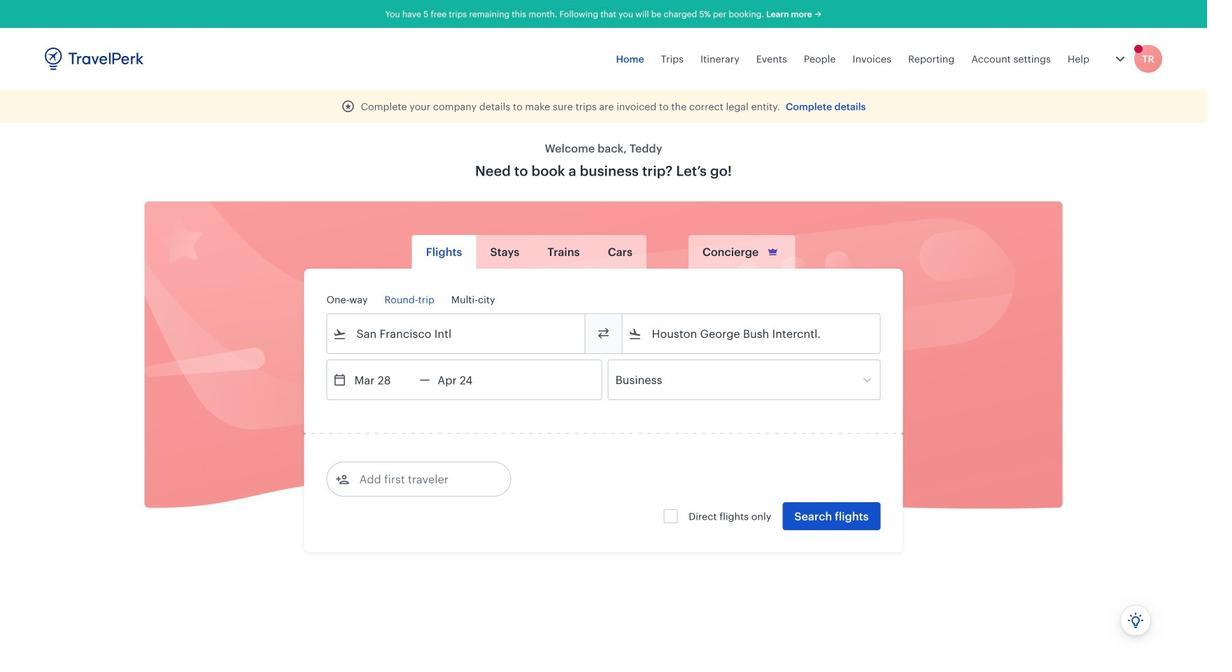 Task type: describe. For each thing, give the bounding box(es) containing it.
From search field
[[347, 323, 567, 345]]



Task type: locate. For each thing, give the bounding box(es) containing it.
Add first traveler search field
[[350, 468, 495, 491]]

To search field
[[642, 323, 862, 345]]

Depart text field
[[347, 361, 420, 400]]

Return text field
[[430, 361, 503, 400]]



